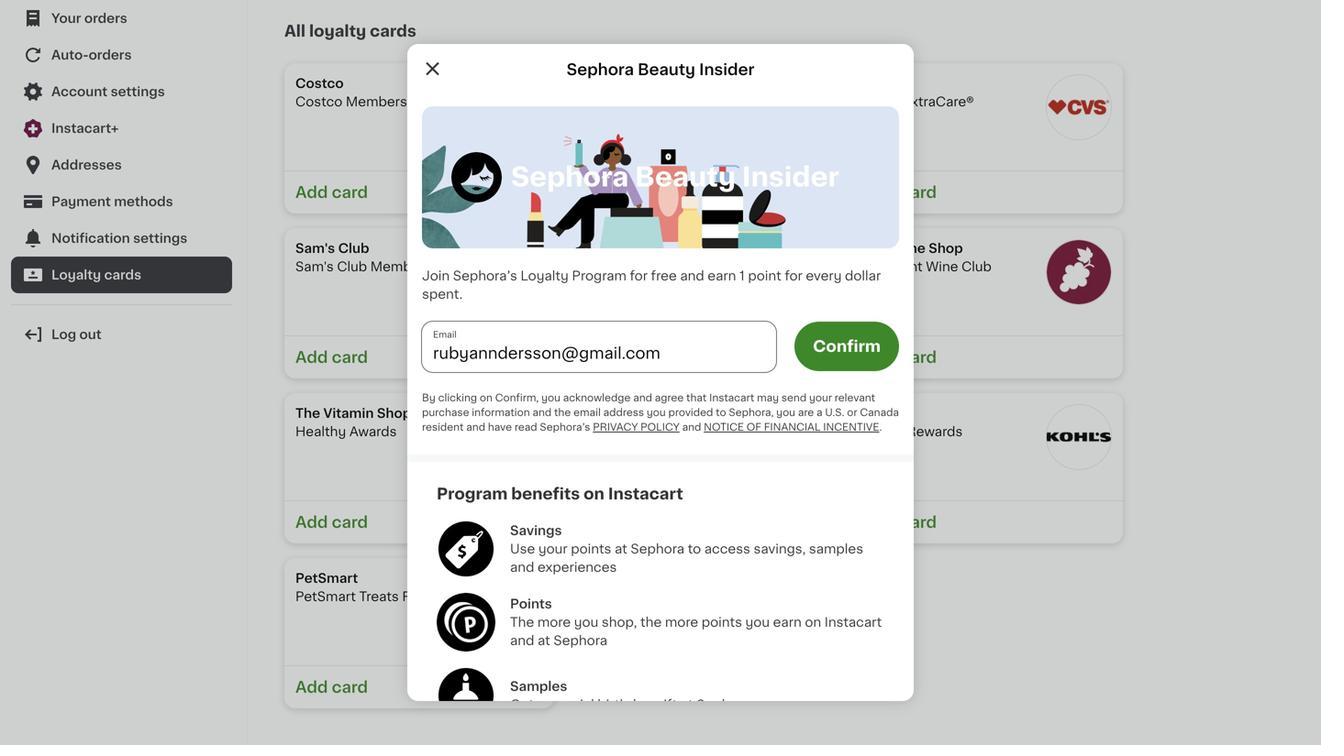 Task type: describe. For each thing, give the bounding box(es) containing it.
financial
[[764, 423, 821, 433]]

payment
[[51, 195, 111, 208]]

special
[[548, 699, 594, 712]]

awards
[[349, 426, 397, 439]]

kohl's kohl's rewards
[[864, 407, 963, 439]]

sephora inside savings use your points at sephora to access savings, samples and experiences
[[631, 543, 684, 556]]

notice
[[704, 423, 744, 433]]

payment methods link
[[11, 184, 232, 220]]

the wine shop discount wine club
[[864, 242, 992, 273]]

2 costco from the top
[[295, 95, 343, 108]]

privacy
[[593, 423, 638, 433]]

to inside savings use your points at sephora to access savings, samples and experiences
[[688, 543, 701, 556]]

sam's club image
[[477, 239, 543, 306]]

add card for randalls for u®
[[580, 350, 652, 366]]

cvs® extracare®
[[864, 95, 974, 108]]

resident
[[422, 423, 464, 433]]

and inside savings use your points at sephora to access savings, samples and experiences
[[510, 562, 534, 574]]

samples
[[510, 681, 567, 694]]

the inside by clicking on confirm, you acknowledge and agree that instacart may send your relevant purchase information and the email address you provided to sephora, you are a u.s. or canada resident and have read sephora's
[[554, 408, 571, 418]]

free
[[651, 270, 677, 283]]

shop
[[929, 242, 963, 255]]

1 vertical spatial cards
[[104, 269, 141, 282]]

add card for vital care
[[580, 185, 652, 200]]

purchase
[[422, 408, 469, 418]]

samples
[[809, 543, 863, 556]]

savings
[[510, 525, 562, 538]]

sephora inside points the more you shop, the more points you earn on instacart and at sephora
[[554, 635, 607, 648]]

kohl's image
[[1046, 405, 1112, 471]]

out
[[79, 328, 102, 341]]

log
[[51, 328, 76, 341]]

card for sam's club membership
[[332, 350, 368, 366]]

to inside by clicking on confirm, you acknowledge and agree that instacart may send your relevant purchase information and the email address you provided to sephora, you are a u.s. or canada resident and have read sephora's
[[716, 408, 726, 418]]

the vitamin shoppe® image
[[477, 405, 543, 471]]

add for discount wine club
[[864, 350, 897, 366]]

costco costco membership
[[295, 77, 427, 108]]

add for petsmart treats rewards
[[295, 680, 328, 696]]

vitamin
[[323, 407, 374, 420]]

confirm
[[813, 339, 881, 355]]

earn inside 'join sephora's loyalty program for free and earn 1 point for every dollar spent.'
[[708, 270, 736, 283]]

card for cvs® extracare®
[[901, 185, 937, 200]]

access
[[704, 543, 750, 556]]

may
[[757, 393, 779, 403]]

treats
[[359, 591, 399, 604]]

1 vertical spatial beauty
[[635, 164, 736, 190]]

are
[[798, 408, 814, 418]]

join
[[422, 270, 450, 283]]

relevant
[[835, 393, 875, 403]]

sephora sephora beauty insider
[[580, 407, 730, 439]]

policy
[[641, 423, 680, 433]]

sephora beauty insider image
[[451, 152, 502, 203]]

instacart inside points the more you shop, the more points you earn on instacart and at sephora
[[825, 617, 882, 629]]

care
[[611, 95, 642, 108]]

add card for kohl's rewards
[[864, 515, 937, 531]]

or
[[847, 408, 857, 418]]

card for vital care
[[616, 185, 652, 200]]

add for kohl's rewards
[[864, 515, 897, 531]]

privacy policy link
[[593, 423, 680, 433]]

dollar
[[845, 270, 881, 283]]

add for cvs® extracare®
[[864, 185, 897, 200]]

the wine shop image
[[1046, 239, 1112, 306]]

points the more you shop, the more points you earn on instacart and at sephora
[[510, 598, 882, 648]]

auto-orders link
[[11, 37, 232, 73]]

add for sam's club membership
[[295, 350, 328, 366]]

petco vital care
[[580, 77, 642, 108]]

confirm,
[[495, 393, 539, 403]]

at inside savings use your points at sephora to access savings, samples and experiences
[[615, 543, 627, 556]]

1 horizontal spatial wine
[[926, 261, 958, 273]]

your orders link
[[11, 0, 232, 37]]

kohl's
[[864, 426, 904, 439]]

shoppe®
[[377, 407, 436, 420]]

vital
[[580, 95, 608, 108]]

account settings link
[[11, 73, 232, 110]]

benefits
[[511, 487, 580, 502]]

add card button for costco membership
[[284, 171, 554, 214]]

auto-orders
[[51, 49, 132, 61]]

notification settings link
[[11, 220, 232, 257]]

add card for petsmart treats rewards
[[295, 680, 368, 696]]

the for the wine shop discount wine club
[[864, 242, 889, 255]]

sephora up vital
[[567, 62, 634, 78]]

1 sam's from the top
[[295, 242, 335, 255]]

send
[[782, 393, 807, 403]]

and down provided
[[682, 423, 701, 433]]

on inside points the more you shop, the more points you earn on instacart and at sephora
[[805, 617, 821, 629]]

gift
[[655, 699, 677, 712]]

loyalty cards
[[51, 269, 141, 282]]

insider inside sephora sephora beauty insider
[[686, 426, 730, 439]]

clicking
[[438, 393, 477, 403]]

use
[[510, 543, 535, 556]]

savings image
[[437, 520, 495, 579]]

1 vertical spatial instacart
[[608, 487, 683, 502]]

card for costco membership
[[332, 185, 368, 200]]

add card for healthy awards
[[295, 515, 368, 531]]

you left shop,
[[574, 617, 598, 629]]

loyalty inside 'join sephora's loyalty program for free and earn 1 point for every dollar spent.'
[[521, 270, 569, 283]]

card for randalls for u®
[[616, 350, 652, 366]]

account
[[51, 85, 108, 98]]

read
[[515, 423, 537, 433]]

email
[[574, 408, 601, 418]]

on for clicking
[[480, 393, 493, 403]]

add card button for vital care
[[569, 171, 839, 214]]

privacy policy and notice of financial incentive .
[[593, 423, 882, 433]]

log out
[[51, 328, 102, 341]]

points
[[510, 598, 552, 611]]

log out link
[[11, 317, 232, 353]]

experiences
[[538, 562, 617, 574]]

orders for your orders
[[84, 12, 127, 25]]

points inside savings use your points at sephora to access savings, samples and experiences
[[571, 543, 611, 556]]

and inside points the more you shop, the more points you earn on instacart and at sephora
[[510, 635, 534, 648]]

provided
[[668, 408, 713, 418]]

discount
[[864, 261, 923, 273]]

kohl's
[[864, 407, 905, 420]]

that
[[686, 393, 707, 403]]

your inside savings use your points at sephora to access savings, samples and experiences
[[538, 543, 568, 556]]

you up policy
[[647, 408, 666, 418]]

the vitamin shoppe® healthy awards
[[295, 407, 436, 439]]

orders for auto-orders
[[89, 49, 132, 61]]

all loyalty cards
[[284, 23, 416, 39]]

Email text field
[[422, 322, 776, 373]]

join sephora's loyalty program for free and earn 1 point for every dollar spent.
[[422, 270, 884, 301]]

sephora image
[[762, 405, 828, 471]]

randalls image
[[762, 239, 828, 306]]

canada
[[860, 408, 899, 418]]

savings use your points at sephora to access savings, samples and experiences
[[510, 525, 863, 574]]

a inside samples get a special birthday gift at sephora
[[537, 699, 545, 712]]

samples get a special birthday gift at sephora
[[510, 681, 750, 712]]

incentive
[[823, 423, 879, 433]]



Task type: locate. For each thing, give the bounding box(es) containing it.
add
[[295, 185, 328, 200], [580, 185, 612, 200], [864, 185, 897, 200], [295, 350, 328, 366], [580, 350, 612, 366], [864, 350, 897, 366], [295, 515, 328, 531], [864, 515, 897, 531], [295, 680, 328, 696]]

instacart+
[[51, 122, 119, 135]]

1 more from the left
[[537, 617, 571, 629]]

sephora's inside by clicking on confirm, you acknowledge and agree that instacart may send your relevant purchase information and the email address you provided to sephora, you are a u.s. or canada resident and have read sephora's
[[540, 423, 590, 433]]

the up healthy
[[295, 407, 320, 420]]

0 vertical spatial on
[[480, 393, 493, 403]]

0 horizontal spatial points
[[571, 543, 611, 556]]

0 horizontal spatial cards
[[104, 269, 141, 282]]

0 vertical spatial beauty
[[638, 62, 695, 78]]

wine
[[892, 242, 926, 255], [926, 261, 958, 273]]

beauty up u®
[[635, 164, 736, 190]]

cards right loyalty
[[370, 23, 416, 39]]

2 horizontal spatial at
[[681, 699, 693, 712]]

rewards right treats
[[402, 591, 458, 604]]

sephora left access
[[631, 543, 684, 556]]

program
[[572, 270, 627, 283], [437, 487, 508, 502]]

add card button for petsmart treats rewards
[[284, 666, 554, 709]]

membership up spent.
[[370, 261, 452, 273]]

loyalty
[[309, 23, 366, 39]]

account settings
[[51, 85, 165, 98]]

loyalty left randalls randalls for u®
[[521, 270, 569, 283]]

on down the samples on the right
[[805, 617, 821, 629]]

instacart down privacy policy link
[[608, 487, 683, 502]]

add card button
[[284, 171, 554, 214], [569, 171, 839, 214], [853, 171, 1123, 214], [284, 336, 554, 379], [569, 336, 839, 379], [853, 336, 1123, 379], [284, 501, 554, 544], [853, 501, 1123, 544], [284, 666, 554, 709]]

you
[[541, 393, 561, 403], [647, 408, 666, 418], [776, 408, 795, 418], [574, 617, 598, 629], [745, 617, 770, 629]]

loyalty cards link
[[11, 257, 232, 294]]

point
[[748, 270, 782, 283]]

for left 'free'
[[630, 270, 648, 283]]

1 vertical spatial costco
[[295, 95, 343, 108]]

u.s.
[[825, 408, 845, 418]]

the inside the vitamin shoppe® healthy awards
[[295, 407, 320, 420]]

earn left 1 on the top right of page
[[708, 270, 736, 283]]

sephora beauty insider down care
[[511, 164, 839, 190]]

1 vertical spatial sam's
[[295, 261, 334, 273]]

1 vertical spatial randalls
[[580, 261, 635, 273]]

settings down auto-orders link
[[111, 85, 165, 98]]

sephora down vital
[[511, 164, 629, 190]]

0 vertical spatial program
[[572, 270, 627, 283]]

beauty
[[638, 62, 695, 78], [635, 164, 736, 190], [637, 426, 683, 439]]

notification settings
[[51, 232, 187, 245]]

orders up "auto-orders"
[[84, 12, 127, 25]]

1 horizontal spatial instacart
[[709, 393, 754, 403]]

points image
[[437, 594, 495, 652]]

information
[[472, 408, 530, 418]]

2 horizontal spatial instacart
[[825, 617, 882, 629]]

for left u®
[[638, 261, 656, 273]]

add for healthy awards
[[295, 515, 328, 531]]

the down points
[[510, 617, 534, 629]]

add for costco membership
[[295, 185, 328, 200]]

settings inside notification settings link
[[133, 232, 187, 245]]

1 vertical spatial sephora's
[[540, 423, 590, 433]]

notice of financial incentive link
[[704, 423, 879, 433]]

1 horizontal spatial cards
[[370, 23, 416, 39]]

you down savings, at the right of page
[[745, 617, 770, 629]]

0 vertical spatial the
[[554, 408, 571, 418]]

beauty down agree
[[637, 426, 683, 439]]

0 vertical spatial at
[[615, 543, 627, 556]]

0 vertical spatial your
[[809, 393, 832, 403]]

payment methods
[[51, 195, 173, 208]]

0 vertical spatial orders
[[84, 12, 127, 25]]

petco
[[580, 77, 619, 90]]

1 horizontal spatial sephora's
[[540, 423, 590, 433]]

and down use
[[510, 562, 534, 574]]

savings,
[[754, 543, 806, 556]]

0 vertical spatial wine
[[892, 242, 926, 255]]

0 horizontal spatial on
[[480, 393, 493, 403]]

settings for notification settings
[[133, 232, 187, 245]]

2 horizontal spatial the
[[864, 242, 889, 255]]

petco image
[[762, 74, 828, 140]]

by clicking on confirm, you acknowledge and agree that instacart may send your relevant purchase information and the email address you provided to sephora, you are a u.s. or canada resident and have read sephora's
[[422, 393, 899, 433]]

points inside points the more you shop, the more points you earn on instacart and at sephora
[[702, 617, 742, 629]]

birthday
[[598, 699, 652, 712]]

notification
[[51, 232, 130, 245]]

0 vertical spatial sephora's
[[453, 270, 517, 283]]

rewards right kohl's
[[907, 426, 963, 439]]

wine up discount
[[892, 242, 926, 255]]

club inside the wine shop discount wine club
[[962, 261, 992, 273]]

to left access
[[688, 543, 701, 556]]

0 vertical spatial randalls
[[580, 242, 637, 255]]

0 vertical spatial instacart
[[709, 393, 754, 403]]

orders
[[84, 12, 127, 25], [89, 49, 132, 61]]

you up notice of financial incentive link
[[776, 408, 795, 418]]

add card for costco membership
[[295, 185, 368, 200]]

2 more from the left
[[665, 617, 698, 629]]

0 horizontal spatial the
[[295, 407, 320, 420]]

1 vertical spatial points
[[702, 617, 742, 629]]

have
[[488, 423, 512, 433]]

add card button for healthy awards
[[284, 501, 554, 544]]

card for petsmart treats rewards
[[332, 680, 368, 696]]

samples image
[[437, 667, 495, 726]]

your
[[809, 393, 832, 403], [538, 543, 568, 556]]

instacart down the samples on the right
[[825, 617, 882, 629]]

program up "savings" image
[[437, 487, 508, 502]]

1 costco from the top
[[295, 77, 344, 90]]

instacart inside by clicking on confirm, you acknowledge and agree that instacart may send your relevant purchase information and the email address you provided to sephora, you are a u.s. or canada resident and have read sephora's
[[709, 393, 754, 403]]

0 vertical spatial points
[[571, 543, 611, 556]]

1 randalls from the top
[[580, 242, 637, 255]]

settings down methods
[[133, 232, 187, 245]]

1
[[740, 270, 745, 283]]

insider
[[699, 62, 755, 78], [742, 164, 839, 190], [686, 426, 730, 439]]

your up u.s.
[[809, 393, 832, 403]]

addresses
[[51, 159, 122, 172]]

points
[[571, 543, 611, 556], [702, 617, 742, 629]]

a down samples
[[537, 699, 545, 712]]

cards
[[370, 23, 416, 39], [104, 269, 141, 282]]

1 vertical spatial petsmart
[[295, 591, 356, 604]]

1 petsmart from the top
[[295, 573, 358, 585]]

1 vertical spatial insider
[[742, 164, 839, 190]]

1 vertical spatial program
[[437, 487, 508, 502]]

1 vertical spatial the
[[295, 407, 320, 420]]

card
[[332, 185, 368, 200], [616, 185, 652, 200], [901, 185, 937, 200], [332, 350, 368, 366], [616, 350, 652, 366], [901, 350, 937, 366], [332, 515, 368, 531], [901, 515, 937, 531], [332, 680, 368, 696]]

confirm button
[[795, 322, 899, 372]]

at inside points the more you shop, the more points you earn on instacart and at sephora
[[538, 635, 550, 648]]

settings
[[111, 85, 165, 98], [133, 232, 187, 245]]

cvs®
[[864, 95, 899, 108]]

0 vertical spatial insider
[[699, 62, 755, 78]]

points up experiences
[[571, 543, 611, 556]]

0 vertical spatial to
[[716, 408, 726, 418]]

u®
[[659, 261, 677, 273]]

the for the vitamin shoppe® healthy awards
[[295, 407, 320, 420]]

the
[[864, 242, 889, 255], [295, 407, 320, 420], [510, 617, 534, 629]]

your orders
[[51, 12, 127, 25]]

at inside samples get a special birthday gift at sephora
[[681, 699, 693, 712]]

sephora down address
[[580, 426, 634, 439]]

2 vertical spatial the
[[510, 617, 534, 629]]

of
[[747, 423, 761, 433]]

1 horizontal spatial more
[[665, 617, 698, 629]]

sephora,
[[729, 408, 774, 418]]

your
[[51, 12, 81, 25]]

by
[[422, 393, 436, 403]]

add card button for discount wine club
[[853, 336, 1123, 379]]

a
[[817, 408, 823, 418], [537, 699, 545, 712]]

0 vertical spatial cards
[[370, 23, 416, 39]]

at down points
[[538, 635, 550, 648]]

add for vital care
[[580, 185, 612, 200]]

.
[[879, 423, 882, 433]]

add for randalls for u®
[[580, 350, 612, 366]]

card for discount wine club
[[901, 350, 937, 366]]

2 vertical spatial instacart
[[825, 617, 882, 629]]

0 vertical spatial earn
[[708, 270, 736, 283]]

1 horizontal spatial the
[[640, 617, 662, 629]]

1 vertical spatial membership
[[370, 261, 452, 273]]

add card button for kohl's rewards
[[853, 501, 1123, 544]]

your inside by clicking on confirm, you acknowledge and agree that instacart may send your relevant purchase information and the email address you provided to sephora, you are a u.s. or canada resident and have read sephora's
[[809, 393, 832, 403]]

your down savings
[[538, 543, 568, 556]]

insider down provided
[[686, 426, 730, 439]]

wine down shop
[[926, 261, 958, 273]]

sephora beauty insider
[[567, 62, 755, 78], [511, 164, 839, 190]]

1 vertical spatial wine
[[926, 261, 958, 273]]

0 vertical spatial sam's
[[295, 242, 335, 255]]

sam's club sam's club membership
[[295, 242, 452, 273]]

0 vertical spatial a
[[817, 408, 823, 418]]

a inside by clicking on confirm, you acknowledge and agree that instacart may send your relevant purchase information and the email address you provided to sephora, you are a u.s. or canada resident and have read sephora's
[[817, 408, 823, 418]]

on right benefits
[[584, 487, 605, 502]]

auto-
[[51, 49, 89, 61]]

membership inside the sam's club sam's club membership
[[370, 261, 452, 273]]

1 horizontal spatial a
[[817, 408, 823, 418]]

0 vertical spatial sephora beauty insider
[[567, 62, 755, 78]]

randalls up 'join sephora's loyalty program for free and earn 1 point for every dollar spent.'
[[580, 242, 637, 255]]

0 horizontal spatial the
[[554, 408, 571, 418]]

1 vertical spatial to
[[688, 543, 701, 556]]

sephora's up spent.
[[453, 270, 517, 283]]

beauty up care
[[638, 62, 695, 78]]

1 vertical spatial on
[[584, 487, 605, 502]]

1 horizontal spatial your
[[809, 393, 832, 403]]

spent.
[[422, 288, 463, 301]]

petsmart petsmart treats rewards
[[295, 573, 458, 604]]

1 vertical spatial orders
[[89, 49, 132, 61]]

address
[[603, 408, 644, 418]]

and inside 'join sephora's loyalty program for free and earn 1 point for every dollar spent.'
[[680, 270, 704, 283]]

instacart
[[709, 393, 754, 403], [608, 487, 683, 502], [825, 617, 882, 629]]

2 sam's from the top
[[295, 261, 334, 273]]

add card button for randalls for u®
[[569, 336, 839, 379]]

cvs® image
[[1046, 74, 1112, 140]]

0 horizontal spatial earn
[[708, 270, 736, 283]]

insider left 'petco' image
[[699, 62, 755, 78]]

0 horizontal spatial instacart
[[608, 487, 683, 502]]

orders up account settings
[[89, 49, 132, 61]]

on for benefits
[[584, 487, 605, 502]]

0 horizontal spatial to
[[688, 543, 701, 556]]

2 randalls from the top
[[580, 261, 635, 273]]

rewards inside petsmart petsmart treats rewards
[[402, 591, 458, 604]]

instacart up sephora,
[[709, 393, 754, 403]]

1 vertical spatial earn
[[773, 617, 802, 629]]

1 horizontal spatial on
[[584, 487, 605, 502]]

settings for account settings
[[111, 85, 165, 98]]

beauty inside sephora sephora beauty insider
[[637, 426, 683, 439]]

1 vertical spatial the
[[640, 617, 662, 629]]

at up experiences
[[615, 543, 627, 556]]

0 vertical spatial rewards
[[907, 426, 963, 439]]

the inside points the more you shop, the more points you earn on instacart and at sephora
[[640, 617, 662, 629]]

for right point
[[785, 270, 803, 283]]

0 horizontal spatial sephora's
[[453, 270, 517, 283]]

2 petsmart from the top
[[295, 591, 356, 604]]

petsmart
[[295, 573, 358, 585], [295, 591, 356, 604]]

the left email
[[554, 408, 571, 418]]

membership down all loyalty cards
[[346, 95, 427, 108]]

costco image
[[477, 74, 543, 140]]

sephora down shop,
[[554, 635, 607, 648]]

0 horizontal spatial program
[[437, 487, 508, 502]]

to up notice
[[716, 408, 726, 418]]

2 vertical spatial insider
[[686, 426, 730, 439]]

and up read
[[533, 408, 552, 418]]

earn down savings, at the right of page
[[773, 617, 802, 629]]

0 horizontal spatial wine
[[892, 242, 926, 255]]

1 horizontal spatial to
[[716, 408, 726, 418]]

sephora right gift
[[697, 699, 750, 712]]

card for kohl's rewards
[[901, 515, 937, 531]]

rewards
[[907, 426, 963, 439], [402, 591, 458, 604]]

acknowledge
[[563, 393, 631, 403]]

1 vertical spatial settings
[[133, 232, 187, 245]]

membership
[[346, 95, 427, 108], [370, 261, 452, 273]]

2 horizontal spatial on
[[805, 617, 821, 629]]

randalls left 'free'
[[580, 261, 635, 273]]

insider down 'petco' image
[[742, 164, 839, 190]]

the inside points the more you shop, the more points you earn on instacart and at sephora
[[510, 617, 534, 629]]

and up address
[[633, 393, 652, 403]]

loyalty down notification
[[51, 269, 101, 282]]

petsmart image
[[477, 570, 543, 636]]

sephora up privacy
[[580, 407, 635, 420]]

1 vertical spatial your
[[538, 543, 568, 556]]

0 vertical spatial membership
[[346, 95, 427, 108]]

1 vertical spatial at
[[538, 635, 550, 648]]

and
[[680, 270, 704, 283], [633, 393, 652, 403], [533, 408, 552, 418], [466, 423, 485, 433], [682, 423, 701, 433], [510, 562, 534, 574], [510, 635, 534, 648]]

sephora's inside 'join sephora's loyalty program for free and earn 1 point for every dollar spent.'
[[453, 270, 517, 283]]

agree
[[655, 393, 684, 403]]

the inside the wine shop discount wine club
[[864, 242, 889, 255]]

1 horizontal spatial the
[[510, 617, 534, 629]]

more right shop,
[[665, 617, 698, 629]]

0 vertical spatial settings
[[111, 85, 165, 98]]

0 horizontal spatial rewards
[[402, 591, 458, 604]]

0 horizontal spatial more
[[537, 617, 571, 629]]

and down points
[[510, 635, 534, 648]]

membership inside costco costco membership
[[346, 95, 427, 108]]

cards down notification settings link
[[104, 269, 141, 282]]

you right the confirm, at the bottom left of page
[[541, 393, 561, 403]]

add card for sam's club membership
[[295, 350, 368, 366]]

add card button for cvs® extracare®
[[853, 171, 1123, 214]]

card for healthy awards
[[332, 515, 368, 531]]

randalls
[[580, 242, 637, 255], [580, 261, 635, 273]]

0 vertical spatial petsmart
[[295, 573, 358, 585]]

0 horizontal spatial a
[[537, 699, 545, 712]]

and right u®
[[680, 270, 704, 283]]

0 vertical spatial costco
[[295, 77, 344, 90]]

rewards inside kohl's kohl's rewards
[[907, 426, 963, 439]]

1 horizontal spatial loyalty
[[521, 270, 569, 283]]

settings inside account settings link
[[111, 85, 165, 98]]

2 vertical spatial on
[[805, 617, 821, 629]]

sephora inside samples get a special birthday gift at sephora
[[697, 699, 750, 712]]

1 horizontal spatial earn
[[773, 617, 802, 629]]

sephora beauty insider up care
[[567, 62, 755, 78]]

add card for cvs® extracare®
[[864, 185, 937, 200]]

2 vertical spatial beauty
[[637, 426, 683, 439]]

and left have
[[466, 423, 485, 433]]

1 vertical spatial a
[[537, 699, 545, 712]]

2 vertical spatial at
[[681, 699, 693, 712]]

program inside 'join sephora's loyalty program for free and earn 1 point for every dollar spent.'
[[572, 270, 627, 283]]

every
[[806, 270, 842, 283]]

program left 'free'
[[572, 270, 627, 283]]

get
[[510, 699, 534, 712]]

0 horizontal spatial loyalty
[[51, 269, 101, 282]]

at
[[615, 543, 627, 556], [538, 635, 550, 648], [681, 699, 693, 712]]

1 horizontal spatial at
[[615, 543, 627, 556]]

0 horizontal spatial your
[[538, 543, 568, 556]]

extracare®
[[903, 95, 974, 108]]

at right gift
[[681, 699, 693, 712]]

1 vertical spatial rewards
[[402, 591, 458, 604]]

on inside by clicking on confirm, you acknowledge and agree that instacart may send your relevant purchase information and the email address you provided to sephora, you are a u.s. or canada resident and have read sephora's
[[480, 393, 493, 403]]

1 vertical spatial sephora beauty insider
[[511, 164, 839, 190]]

points down access
[[702, 617, 742, 629]]

for inside randalls randalls for u®
[[638, 261, 656, 273]]

on up information
[[480, 393, 493, 403]]

all
[[284, 23, 306, 39]]

a right are
[[817, 408, 823, 418]]

add card for discount wine club
[[864, 350, 937, 366]]

more down points
[[537, 617, 571, 629]]

earn inside points the more you shop, the more points you earn on instacart and at sephora
[[773, 617, 802, 629]]

1 horizontal spatial program
[[572, 270, 627, 283]]

sephora's down email
[[540, 423, 590, 433]]

add card button for sam's club membership
[[284, 336, 554, 379]]

the up discount
[[864, 242, 889, 255]]

methods
[[114, 195, 173, 208]]

1 horizontal spatial points
[[702, 617, 742, 629]]

0 horizontal spatial at
[[538, 635, 550, 648]]

1 horizontal spatial rewards
[[907, 426, 963, 439]]

0 vertical spatial the
[[864, 242, 889, 255]]

the right shop,
[[640, 617, 662, 629]]



Task type: vqa. For each thing, say whether or not it's contained in the screenshot.


